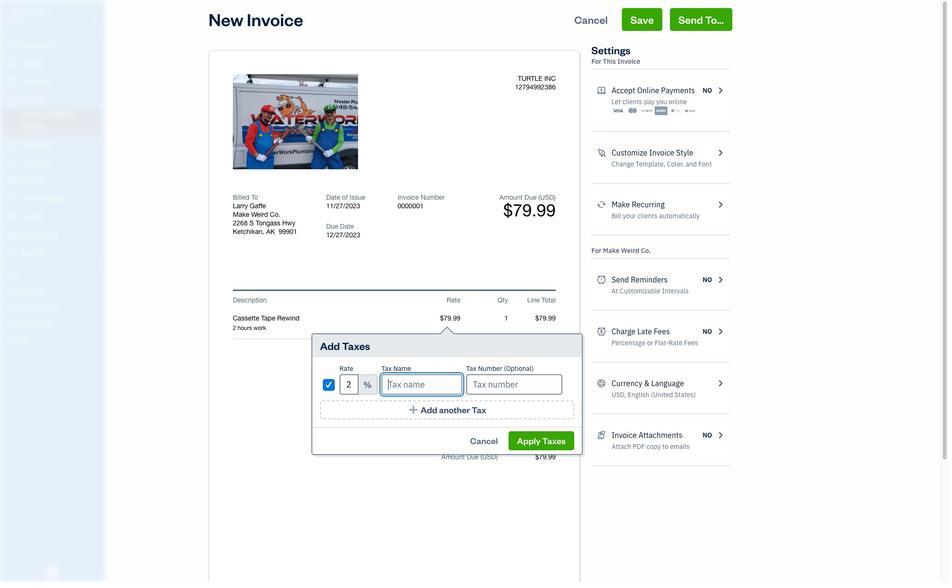 Task type: locate. For each thing, give the bounding box(es) containing it.
1 vertical spatial taxes
[[542, 436, 566, 447]]

1 horizontal spatial add
[[421, 405, 437, 416]]

1 0.00 from the top
[[543, 400, 556, 407]]

image
[[298, 118, 319, 127]]

0 horizontal spatial rate
[[340, 365, 353, 373]]

pdf
[[633, 443, 645, 452]]

clients down recurring
[[638, 212, 658, 221]]

0 horizontal spatial taxes
[[342, 340, 370, 353]]

79.99 up apply taxes
[[539, 418, 556, 426]]

date
[[326, 194, 340, 201], [340, 223, 354, 231]]

invoice
[[247, 8, 303, 30], [618, 57, 640, 66], [649, 148, 675, 158], [398, 194, 419, 201], [612, 431, 637, 441]]

0 vertical spatial (
[[539, 194, 540, 201]]

1 horizontal spatial total
[[542, 297, 556, 304]]

turtle up owner
[[8, 9, 35, 18]]

2 vertical spatial amount
[[442, 454, 465, 462]]

1 vertical spatial weird
[[621, 247, 640, 255]]

for up latereminders image
[[592, 247, 602, 255]]

0 vertical spatial cancel
[[575, 13, 608, 26]]

turtle inside turtle inc owner
[[8, 9, 35, 18]]

1 vertical spatial cancel
[[470, 436, 498, 447]]

Enter an Item Description text field
[[233, 325, 413, 332]]

date up 12/27/2023
[[340, 223, 354, 231]]

cancel
[[575, 13, 608, 26], [470, 436, 498, 447]]

chevronright image for recurring
[[716, 199, 725, 211]]

bill
[[612, 212, 621, 221]]

attach
[[612, 443, 631, 452]]

turtle up 12794992386
[[518, 75, 543, 82]]

1 vertical spatial (
[[481, 454, 482, 462]]

1 vertical spatial co.
[[641, 247, 651, 255]]

1 horizontal spatial weird
[[621, 247, 640, 255]]

2268
[[233, 220, 248, 227]]

0 vertical spatial rate
[[447, 297, 461, 304]]

1 horizontal spatial inc
[[544, 75, 556, 82]]

taxes down 79.99 0.00
[[542, 436, 566, 447]]

onlinesales image
[[597, 85, 606, 96]]

rate for tax number (optional)
[[340, 365, 353, 373]]

Item Rate (USD) text field
[[440, 315, 461, 322]]

automatically
[[659, 212, 700, 221]]

0 vertical spatial number
[[421, 194, 445, 201]]

inc inside turtle inc 12794992386
[[544, 75, 556, 82]]

fees
[[654, 327, 670, 337], [684, 339, 698, 348]]

cancel button up settings
[[566, 8, 616, 31]]

0.00
[[543, 400, 556, 407], [543, 427, 556, 434]]

send to...
[[679, 13, 724, 26]]

apply taxes
[[517, 436, 566, 447]]

0 horizontal spatial due
[[326, 223, 338, 231]]

due
[[525, 194, 537, 201], [326, 223, 338, 231], [467, 454, 479, 462]]

send left the to...
[[679, 13, 703, 26]]

0 horizontal spatial )
[[496, 454, 498, 462]]

4 no from the top
[[703, 432, 712, 440]]

total
[[542, 297, 556, 304], [484, 418, 498, 426]]

) inside amount due ( usd ) $79.99
[[554, 194, 556, 201]]

name
[[393, 365, 411, 373]]

1 vertical spatial for
[[592, 247, 602, 255]]

report image
[[6, 249, 18, 259]]

0 horizontal spatial inc
[[37, 9, 50, 18]]

usd for amount due ( usd )
[[482, 454, 496, 462]]

2 no from the top
[[703, 276, 712, 284]]

refresh image
[[597, 199, 606, 211]]

chevronright image for &
[[716, 378, 725, 390]]

make up latereminders image
[[603, 247, 620, 255]]

billed to larry gaffe make weird co. 2268 s tongass hwy ketchikan, ak  99901
[[233, 194, 297, 236]]

1 horizontal spatial )
[[554, 194, 556, 201]]

( inside amount due ( usd ) $79.99
[[539, 194, 540, 201]]

0 vertical spatial amount
[[499, 194, 523, 201]]

0 vertical spatial 79.99
[[539, 381, 556, 388]]

description
[[233, 297, 267, 304]]

0 horizontal spatial co.
[[270, 211, 280, 219]]

1 vertical spatial )
[[496, 454, 498, 462]]

number up the subtotal
[[478, 365, 502, 373]]

5 chevronright image from the top
[[716, 378, 725, 390]]

send inside button
[[679, 13, 703, 26]]

0 vertical spatial )
[[554, 194, 556, 201]]

1 vertical spatial 79.99
[[539, 418, 556, 426]]

co. up reminders
[[641, 247, 651, 255]]

1 vertical spatial fees
[[684, 339, 698, 348]]

paintbrush image
[[597, 147, 606, 159]]

tax for tax
[[488, 400, 498, 407]]

79.99 0.00
[[539, 418, 556, 434]]

date left of
[[326, 194, 340, 201]]

1 horizontal spatial cancel button
[[566, 8, 616, 31]]

0 vertical spatial turtle
[[8, 9, 35, 18]]

number
[[421, 194, 445, 201], [478, 365, 502, 373]]

1 for from the top
[[592, 57, 602, 66]]

1 horizontal spatial co.
[[641, 247, 651, 255]]

add
[[320, 340, 340, 353], [421, 405, 437, 416]]

0 vertical spatial chevronright image
[[716, 274, 725, 286]]

online
[[669, 98, 687, 106]]

apple pay image
[[669, 106, 682, 116]]

add down enter an item description "text field"
[[320, 340, 340, 353]]

weird up send reminders
[[621, 247, 640, 255]]

plus image
[[408, 406, 419, 415]]

2 chevronright image from the top
[[716, 430, 725, 442]]

team members image
[[7, 289, 102, 296]]

1 vertical spatial make
[[233, 211, 249, 219]]

amount inside total amount paid
[[459, 429, 483, 436]]

qty
[[498, 297, 508, 304]]

bank image
[[684, 106, 697, 116]]

reminders
[[631, 275, 668, 285]]

co. up tongass
[[270, 211, 280, 219]]

rate up item rate (usd) text field
[[447, 297, 461, 304]]

color,
[[667, 160, 684, 169]]

no
[[703, 86, 712, 95], [703, 276, 712, 284], [703, 328, 712, 336], [703, 432, 712, 440]]

cancel up settings
[[575, 13, 608, 26]]

add another tax button
[[320, 401, 574, 420]]

0 vertical spatial send
[[679, 13, 703, 26]]

font
[[699, 160, 712, 169]]

$79.99 inside amount due ( usd ) $79.99
[[503, 201, 556, 221]]

at customizable intervals
[[612, 287, 689, 296]]

2 vertical spatial due
[[467, 454, 479, 462]]

total up paid
[[484, 418, 498, 426]]

Line Total (USD) text field
[[535, 315, 556, 322]]

customize
[[612, 148, 648, 158]]

add for add taxes
[[320, 340, 340, 353]]

taxes
[[342, 340, 370, 353], [542, 436, 566, 447]]

due inside amount due ( usd ) $79.99
[[525, 194, 537, 201]]

accept
[[612, 86, 635, 95]]

2 vertical spatial rate
[[340, 365, 353, 373]]

tax left name
[[381, 365, 392, 373]]

) down paid
[[496, 454, 498, 462]]

make down larry
[[233, 211, 249, 219]]

1 vertical spatial add
[[421, 405, 437, 416]]

tax inside add another tax button
[[472, 405, 486, 416]]

tax for tax number (optional)
[[466, 365, 477, 373]]

gaffe
[[250, 202, 266, 210]]

1 vertical spatial chevronright image
[[716, 430, 725, 442]]

0 vertical spatial date
[[326, 194, 340, 201]]

co.
[[270, 211, 280, 219], [641, 247, 651, 255]]

tax up total amount paid
[[472, 405, 486, 416]]

0 horizontal spatial add
[[320, 340, 340, 353]]

usd
[[540, 194, 554, 201], [482, 454, 496, 462]]

0 vertical spatial co.
[[270, 211, 280, 219]]

79.99 up 79.99 0.00
[[539, 381, 556, 388]]

for inside 'settings for this invoice'
[[592, 57, 602, 66]]

paid
[[485, 429, 498, 436]]

charge late fees
[[612, 327, 670, 337]]

Enter an Item Name text field
[[233, 314, 413, 323]]

1 vertical spatial 0.00
[[543, 427, 556, 434]]

cancel button for apply taxes
[[462, 432, 507, 451]]

clients down accept
[[623, 98, 642, 106]]

taxes inside button
[[542, 436, 566, 447]]

taxes for apply taxes
[[542, 436, 566, 447]]

2 chevronright image from the top
[[716, 147, 725, 159]]

items and services image
[[7, 304, 102, 311]]

1 horizontal spatial fees
[[684, 339, 698, 348]]

s
[[250, 220, 254, 227]]

attach pdf copy to emails
[[612, 443, 690, 452]]

Tax number text field
[[466, 375, 563, 395]]

0 vertical spatial add
[[320, 340, 340, 353]]

0 vertical spatial cancel button
[[566, 8, 616, 31]]

amount inside amount due ( usd ) $79.99
[[499, 194, 523, 201]]

change template, color, and font
[[612, 160, 712, 169]]

for
[[592, 57, 602, 66], [592, 247, 602, 255]]

main element
[[0, 0, 129, 583]]

1 horizontal spatial usd
[[540, 194, 554, 201]]

ketchikan,
[[233, 228, 264, 236]]

)
[[554, 194, 556, 201], [496, 454, 498, 462]]

0 horizontal spatial (
[[481, 454, 482, 462]]

fees up "flat-"
[[654, 327, 670, 337]]

rate up 'tax rate (percentage)' text box
[[340, 365, 353, 373]]

turtle inside turtle inc 12794992386
[[518, 75, 543, 82]]

2 79.99 from the top
[[539, 418, 556, 426]]

1 vertical spatial total
[[484, 418, 498, 426]]

client image
[[6, 60, 18, 69]]

0 vertical spatial inc
[[37, 9, 50, 18]]

add right 'plus' icon
[[421, 405, 437, 416]]

tax for tax name
[[381, 365, 392, 373]]

tax down the subtotal
[[488, 400, 498, 407]]

dashboard image
[[6, 41, 18, 51]]

0.00 up 79.99 0.00
[[543, 400, 556, 407]]

payment image
[[6, 141, 18, 150]]

3 no from the top
[[703, 328, 712, 336]]

change
[[612, 160, 634, 169]]

taxes down enter an item description "text field"
[[342, 340, 370, 353]]

12794992386
[[515, 83, 556, 91]]

1 vertical spatial number
[[478, 365, 502, 373]]

send
[[679, 13, 703, 26], [612, 275, 629, 285]]

timer image
[[6, 195, 18, 204]]

1 vertical spatial due
[[326, 223, 338, 231]]

0 horizontal spatial weird
[[251, 211, 268, 219]]

no for charge late fees
[[703, 328, 712, 336]]

inc
[[37, 9, 50, 18], [544, 75, 556, 82]]

0 vertical spatial for
[[592, 57, 602, 66]]

1 horizontal spatial cancel
[[575, 13, 608, 26]]

0 vertical spatial weird
[[251, 211, 268, 219]]

no for send reminders
[[703, 276, 712, 284]]

another
[[439, 405, 470, 416]]

0.00 up apply taxes
[[543, 427, 556, 434]]

1 vertical spatial usd
[[482, 454, 496, 462]]

online
[[637, 86, 659, 95]]

0 horizontal spatial turtle
[[8, 9, 35, 18]]

2 0.00 from the top
[[543, 427, 556, 434]]

0 horizontal spatial send
[[612, 275, 629, 285]]

mastercard image
[[626, 106, 639, 116]]

make
[[612, 200, 630, 210], [233, 211, 249, 219], [603, 247, 620, 255]]

0 vertical spatial 0.00
[[543, 400, 556, 407]]

add taxes
[[320, 340, 370, 353]]

1 vertical spatial clients
[[638, 212, 658, 221]]

3 chevronright image from the top
[[716, 199, 725, 211]]

invoice attachments
[[612, 431, 683, 441]]

add inside button
[[421, 405, 437, 416]]

amount for amount due ( usd ) $79.99
[[499, 194, 523, 201]]

0 horizontal spatial cancel
[[470, 436, 498, 447]]

Tax name text field
[[381, 375, 462, 395]]

visa image
[[612, 106, 625, 116]]

inc for turtle inc 12794992386
[[544, 75, 556, 82]]

states)
[[675, 391, 696, 400]]

chevronright image
[[716, 274, 725, 286], [716, 430, 725, 442]]

rate right or
[[669, 339, 683, 348]]

1 horizontal spatial number
[[478, 365, 502, 373]]

make up bill
[[612, 200, 630, 210]]

turtle for turtle inc owner
[[8, 9, 35, 18]]

1 horizontal spatial taxes
[[542, 436, 566, 447]]

save
[[631, 13, 654, 26]]

recurring
[[632, 200, 665, 210]]

number up enter an invoice # text field
[[421, 194, 445, 201]]

1 chevronright image from the top
[[716, 274, 725, 286]]

flat-
[[655, 339, 669, 348]]

cancel up amount due ( usd )
[[470, 436, 498, 447]]

to...
[[705, 13, 724, 26]]

(united
[[651, 391, 673, 400]]

send for send to...
[[679, 13, 703, 26]]

1 vertical spatial send
[[612, 275, 629, 285]]

and
[[686, 160, 697, 169]]

number for invoice
[[421, 194, 445, 201]]

1 vertical spatial inc
[[544, 75, 556, 82]]

1 horizontal spatial send
[[679, 13, 703, 26]]

tax
[[381, 365, 392, 373], [466, 365, 477, 373], [488, 400, 498, 407], [472, 405, 486, 416]]

1 79.99 from the top
[[539, 381, 556, 388]]

weird down gaffe
[[251, 211, 268, 219]]

0 horizontal spatial total
[[484, 418, 498, 426]]

1 horizontal spatial rate
[[447, 297, 461, 304]]

for left this
[[592, 57, 602, 66]]

total right "line"
[[542, 297, 556, 304]]

0 horizontal spatial fees
[[654, 327, 670, 337]]

fees right "flat-"
[[684, 339, 698, 348]]

co. inside billed to larry gaffe make weird co. 2268 s tongass hwy ketchikan, ak  99901
[[270, 211, 280, 219]]

usd inside amount due ( usd ) $79.99
[[540, 194, 554, 201]]

1 vertical spatial rate
[[669, 339, 683, 348]]

) for amount due ( usd ) $79.99
[[554, 194, 556, 201]]

1 vertical spatial amount
[[459, 429, 483, 436]]

language
[[651, 379, 684, 389]]

1 vertical spatial turtle
[[518, 75, 543, 82]]

total amount paid
[[459, 418, 498, 436]]

1 no from the top
[[703, 86, 712, 95]]

turtle for turtle inc 12794992386
[[518, 75, 543, 82]]

larry
[[233, 202, 248, 210]]

currencyandlanguage image
[[597, 378, 606, 390]]

invoice image
[[6, 96, 18, 105]]

1 horizontal spatial (
[[539, 194, 540, 201]]

0 horizontal spatial number
[[421, 194, 445, 201]]

12/27/2023
[[326, 231, 360, 239]]

latereminders image
[[597, 274, 606, 286]]

1 horizontal spatial due
[[467, 454, 479, 462]]

0 vertical spatial usd
[[540, 194, 554, 201]]

apps image
[[7, 273, 102, 281]]

0 vertical spatial taxes
[[342, 340, 370, 353]]

0 vertical spatial $79.99
[[503, 201, 556, 221]]

new invoice
[[209, 8, 303, 30]]

1 horizontal spatial turtle
[[518, 75, 543, 82]]

1 vertical spatial cancel button
[[462, 432, 507, 451]]

turtle
[[8, 9, 35, 18], [518, 75, 543, 82]]

Item Quantity text field
[[494, 315, 508, 322]]

inc inside turtle inc owner
[[37, 9, 50, 18]]

2 horizontal spatial due
[[525, 194, 537, 201]]

tax up the subtotal
[[466, 365, 477, 373]]

) left refresh image at the top right of page
[[554, 194, 556, 201]]

0 horizontal spatial cancel button
[[462, 432, 507, 451]]

1 vertical spatial date
[[340, 223, 354, 231]]

( for amount due ( usd )
[[481, 454, 482, 462]]

delete image
[[273, 118, 319, 127]]

cancel button up amount due ( usd )
[[462, 432, 507, 451]]

send up the at
[[612, 275, 629, 285]]

chevronright image
[[716, 85, 725, 96], [716, 147, 725, 159], [716, 199, 725, 211], [716, 326, 725, 338], [716, 378, 725, 390]]

settings
[[592, 43, 631, 57]]

0 horizontal spatial usd
[[482, 454, 496, 462]]

amount due ( usd )
[[442, 454, 498, 462]]

0 vertical spatial due
[[525, 194, 537, 201]]



Task type: describe. For each thing, give the bounding box(es) containing it.
late
[[637, 327, 652, 337]]

99901
[[279, 228, 297, 236]]

freshbooks image
[[45, 568, 60, 579]]

Issue date in MM/DD/YYYY format text field
[[326, 202, 383, 210]]

issue
[[350, 194, 365, 201]]

usd, english (united states)
[[612, 391, 696, 400]]

1 vertical spatial $79.99
[[535, 454, 556, 462]]

79.99 for 79.99 0.00
[[539, 418, 556, 426]]

due date 12/27/2023
[[326, 223, 360, 239]]

line
[[527, 297, 540, 304]]

discover image
[[641, 106, 653, 116]]

taxes for add taxes
[[342, 340, 370, 353]]

let
[[612, 98, 621, 106]]

tax name
[[381, 365, 411, 373]]

to
[[662, 443, 669, 452]]

due for amount due ( usd )
[[467, 454, 479, 462]]

currency
[[612, 379, 642, 389]]

12/27/2023 button
[[326, 231, 383, 240]]

number for tax
[[478, 365, 502, 373]]

) for amount due ( usd )
[[496, 454, 498, 462]]

emails
[[670, 443, 690, 452]]

or
[[647, 339, 653, 348]]

turtle inc owner
[[8, 9, 50, 26]]

no for invoice attachments
[[703, 432, 712, 440]]

project image
[[6, 177, 18, 186]]

amount due ( usd ) $79.99
[[499, 194, 556, 221]]

line total
[[527, 297, 556, 304]]

of
[[342, 194, 348, 201]]

money image
[[6, 213, 18, 222]]

chevronright image for invoice
[[716, 147, 725, 159]]

amount for amount due ( usd )
[[442, 454, 465, 462]]

date of issue
[[326, 194, 365, 201]]

rate for line total
[[447, 297, 461, 304]]

0.00 inside 79.99 0.00
[[543, 427, 556, 434]]

make recurring
[[612, 200, 665, 210]]

percentage or flat-rate fees
[[612, 339, 698, 348]]

total inside total amount paid
[[484, 418, 498, 426]]

send reminders
[[612, 275, 668, 285]]

percentage
[[612, 339, 646, 348]]

tax number (optional)
[[466, 365, 534, 373]]

chart image
[[6, 231, 18, 241]]

pay
[[644, 98, 655, 106]]

settings for this invoice
[[592, 43, 640, 66]]

subtotal
[[473, 381, 498, 388]]

your
[[623, 212, 636, 221]]

invoice inside 'settings for this invoice'
[[618, 57, 640, 66]]

0 vertical spatial clients
[[623, 98, 642, 106]]

cancel button for save
[[566, 8, 616, 31]]

2 vertical spatial make
[[603, 247, 620, 255]]

owner
[[8, 19, 25, 26]]

0 vertical spatial total
[[542, 297, 556, 304]]

save button
[[622, 8, 663, 31]]

estimate image
[[6, 78, 18, 87]]

4 chevronright image from the top
[[716, 326, 725, 338]]

english
[[628, 391, 649, 400]]

latefees image
[[597, 326, 606, 338]]

add for add another tax
[[421, 405, 437, 416]]

send for send reminders
[[612, 275, 629, 285]]

customizable
[[620, 287, 661, 296]]

for make weird co.
[[592, 247, 651, 255]]

(optional)
[[504, 365, 534, 373]]

cancel for save
[[575, 13, 608, 26]]

2 horizontal spatial rate
[[669, 339, 683, 348]]

invoice number
[[398, 194, 445, 201]]

inc for turtle inc owner
[[37, 9, 50, 18]]

bill your clients automatically
[[612, 212, 700, 221]]

make inside billed to larry gaffe make weird co. 2268 s tongass hwy ketchikan, ak  99901
[[233, 211, 249, 219]]

add another tax
[[421, 405, 486, 416]]

american express image
[[655, 106, 668, 116]]

1 chevronright image from the top
[[716, 85, 725, 96]]

date inside due date 12/27/2023
[[340, 223, 354, 231]]

tongass
[[256, 220, 280, 227]]

attachments
[[639, 431, 683, 441]]

billed
[[233, 194, 249, 201]]

2 for from the top
[[592, 247, 602, 255]]

Enter an Invoice # text field
[[398, 202, 424, 210]]

you
[[656, 98, 667, 106]]

due inside due date 12/27/2023
[[326, 223, 338, 231]]

expense image
[[6, 159, 18, 168]]

no for accept online payments
[[703, 86, 712, 95]]

charge
[[612, 327, 636, 337]]

usd for amount due ( usd ) $79.99
[[540, 194, 554, 201]]

apply
[[517, 436, 541, 447]]

settings image
[[7, 334, 102, 342]]

delete
[[273, 118, 296, 127]]

Tax Rate (Percentage) text field
[[340, 375, 359, 395]]

&
[[644, 379, 650, 389]]

new
[[209, 8, 243, 30]]

to
[[251, 194, 258, 201]]

chevronright image for send reminders
[[716, 274, 725, 286]]

invoices image
[[597, 430, 606, 442]]

currency & language
[[612, 379, 684, 389]]

weird inside billed to larry gaffe make weird co. 2268 s tongass hwy ketchikan, ak  99901
[[251, 211, 268, 219]]

bank connections image
[[7, 319, 102, 327]]

customize invoice style
[[612, 148, 693, 158]]

payments
[[661, 86, 695, 95]]

send to... button
[[670, 8, 733, 31]]

at
[[612, 287, 618, 296]]

0 vertical spatial fees
[[654, 327, 670, 337]]

usd,
[[612, 391, 626, 400]]

due for amount due ( usd ) $79.99
[[525, 194, 537, 201]]

copy
[[647, 443, 661, 452]]

chevronright image for invoice attachments
[[716, 430, 725, 442]]

check image
[[324, 381, 333, 390]]

style
[[676, 148, 693, 158]]

turtle inc 12794992386
[[515, 75, 556, 91]]

cancel for apply taxes
[[470, 436, 498, 447]]

apply taxes button
[[509, 432, 574, 451]]

0 vertical spatial make
[[612, 200, 630, 210]]

( for amount due ( usd ) $79.99
[[539, 194, 540, 201]]

this
[[603, 57, 616, 66]]

template,
[[636, 160, 665, 169]]

79.99 for 79.99
[[539, 381, 556, 388]]

hwy
[[282, 220, 296, 227]]



Task type: vqa. For each thing, say whether or not it's contained in the screenshot.
Team Members
no



